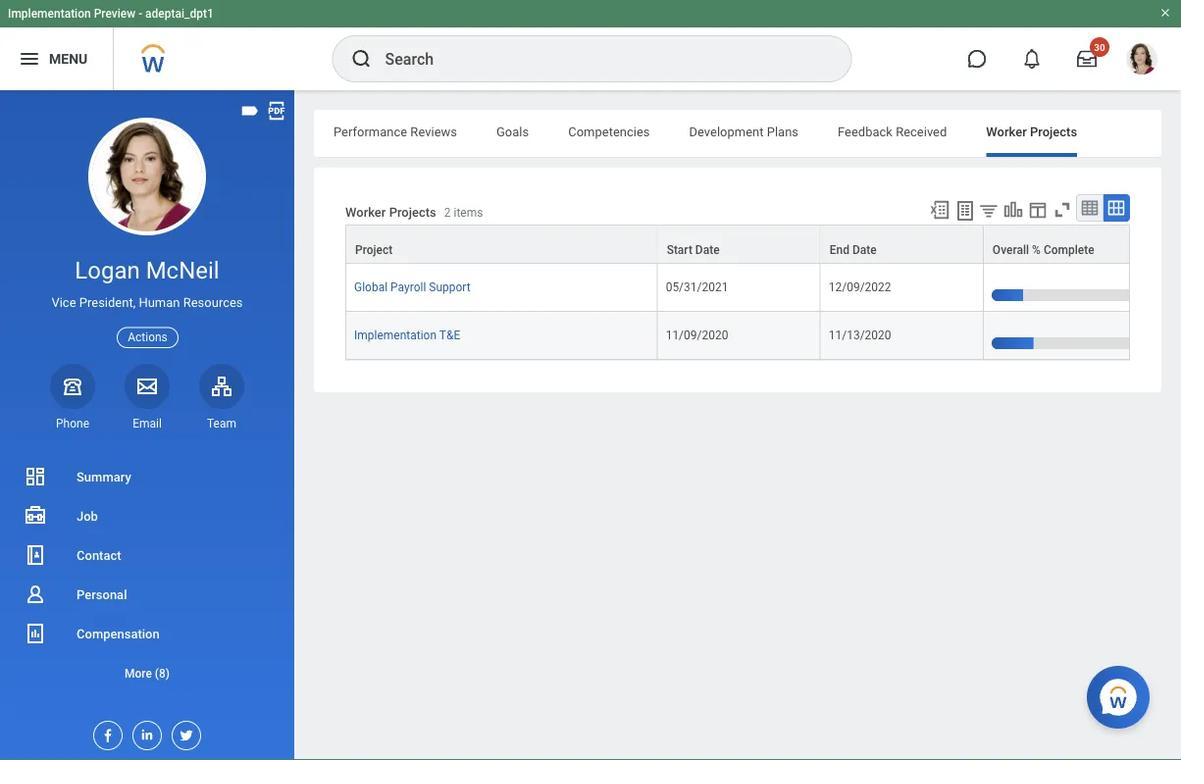Task type: vqa. For each thing, say whether or not it's contained in the screenshot.
the 2 People corresponding to Recruiting - Inactive Content
no



Task type: describe. For each thing, give the bounding box(es) containing it.
compensation image
[[24, 622, 47, 646]]

(8)
[[155, 667, 170, 680]]

human
[[139, 295, 180, 310]]

compensation
[[77, 626, 160, 641]]

support
[[429, 281, 471, 294]]

mail image
[[135, 375, 159, 398]]

worker projects
[[986, 124, 1077, 139]]

phone button
[[50, 364, 95, 432]]

reviews
[[410, 124, 457, 139]]

logan mcneil
[[75, 257, 219, 285]]

click to view/edit grid preferences image
[[1027, 199, 1049, 221]]

complete
[[1044, 243, 1095, 257]]

feedback received
[[838, 124, 947, 139]]

actions button
[[117, 327, 178, 348]]

table image
[[1080, 198, 1100, 218]]

expand/collapse chart image
[[1003, 199, 1024, 221]]

overall
[[993, 243, 1029, 257]]

11/13/2020
[[829, 329, 891, 342]]

implementation for implementation preview -   adeptai_dpt1
[[8, 7, 91, 21]]

actions
[[128, 331, 168, 344]]

view team image
[[210, 375, 233, 398]]

global
[[354, 281, 388, 294]]

performance
[[334, 124, 407, 139]]

job link
[[0, 496, 294, 536]]

end
[[830, 243, 850, 257]]

contact link
[[0, 536, 294, 575]]

tag image
[[239, 100, 261, 122]]

view printable version (pdf) image
[[266, 100, 287, 122]]

implementation preview -   adeptai_dpt1
[[8, 7, 214, 21]]

end date button
[[821, 226, 983, 263]]

phone image
[[59, 375, 86, 398]]

worker for worker projects 2 items
[[345, 204, 386, 219]]

team
[[207, 417, 236, 431]]

more (8) button
[[0, 653, 294, 693]]

profile logan mcneil image
[[1126, 43, 1158, 79]]

projects for worker projects 2 items
[[389, 204, 436, 219]]

start date button
[[658, 226, 820, 263]]

phone
[[56, 417, 89, 431]]

05/31/2021
[[666, 281, 728, 294]]

goals
[[496, 124, 529, 139]]

development
[[689, 124, 764, 139]]

contact image
[[24, 544, 47, 567]]

export to excel image
[[929, 199, 951, 221]]

global payroll support
[[354, 281, 471, 294]]

project button
[[346, 226, 657, 263]]

t&e
[[439, 329, 460, 342]]

-
[[138, 7, 142, 21]]

implementation for implementation t&e
[[354, 329, 437, 342]]

team logan mcneil element
[[199, 416, 244, 432]]

more (8)
[[125, 667, 170, 680]]

phone logan mcneil element
[[50, 416, 95, 432]]

more
[[125, 667, 152, 680]]

received
[[896, 124, 947, 139]]

fullscreen image
[[1052, 199, 1073, 221]]

30 button
[[1065, 37, 1110, 80]]

email logan mcneil element
[[125, 416, 170, 432]]

list containing summary
[[0, 457, 294, 693]]

justify image
[[18, 47, 41, 71]]

president,
[[79, 295, 136, 310]]

competencies
[[568, 124, 650, 139]]

menu
[[49, 51, 88, 67]]

11/09/2020
[[666, 329, 728, 342]]

30
[[1094, 41, 1105, 53]]

project
[[355, 243, 393, 257]]

vice president, human resources
[[51, 295, 243, 310]]

compensation link
[[0, 614, 294, 653]]

resources
[[183, 295, 243, 310]]

global payroll support link
[[354, 277, 471, 294]]



Task type: locate. For each thing, give the bounding box(es) containing it.
row containing project
[[345, 225, 1130, 264]]

personal link
[[0, 575, 294, 614]]

preview
[[94, 7, 136, 21]]

overall % complete
[[993, 243, 1095, 257]]

0 vertical spatial projects
[[1030, 124, 1077, 139]]

0 horizontal spatial implementation
[[8, 7, 91, 21]]

1 horizontal spatial implementation
[[354, 329, 437, 342]]

1 vertical spatial worker
[[345, 204, 386, 219]]

personal image
[[24, 583, 47, 606]]

Search Workday  search field
[[385, 37, 811, 80]]

close environment banner image
[[1160, 7, 1171, 19]]

12/09/2022
[[829, 281, 891, 294]]

projects down notifications large image at top
[[1030, 124, 1077, 139]]

implementation down payroll on the left top
[[354, 329, 437, 342]]

projects
[[1030, 124, 1077, 139], [389, 204, 436, 219]]

navigation pane region
[[0, 90, 294, 760]]

1 horizontal spatial projects
[[1030, 124, 1077, 139]]

email button
[[125, 364, 170, 432]]

date
[[695, 243, 720, 257], [853, 243, 877, 257]]

row down start date popup button at the right of the page
[[345, 264, 1181, 312]]

vice
[[51, 295, 76, 310]]

mcneil
[[146, 257, 219, 285]]

list
[[0, 457, 294, 693]]

logan
[[75, 257, 140, 285]]

date for start date
[[695, 243, 720, 257]]

tab list
[[314, 110, 1162, 157]]

feedback
[[838, 124, 893, 139]]

1 horizontal spatial worker
[[986, 124, 1027, 139]]

projects for worker projects
[[1030, 124, 1077, 139]]

worker projects 2 items
[[345, 204, 483, 219]]

1 horizontal spatial date
[[853, 243, 877, 257]]

date right "start"
[[695, 243, 720, 257]]

2 date from the left
[[853, 243, 877, 257]]

row containing global payroll support
[[345, 264, 1181, 312]]

end date
[[830, 243, 877, 257]]

menu button
[[0, 27, 113, 90]]

worker up the project
[[345, 204, 386, 219]]

start
[[667, 243, 693, 257]]

date for end date
[[853, 243, 877, 257]]

3 row from the top
[[345, 312, 1181, 360]]

worker down notifications large image at top
[[986, 124, 1027, 139]]

overall % complete button
[[984, 226, 1129, 263]]

row down 05/31/2021
[[345, 312, 1181, 360]]

toolbar
[[920, 194, 1130, 225]]

twitter image
[[173, 722, 194, 744]]

row for logan mcneil
[[345, 225, 1130, 264]]

notifications large image
[[1022, 49, 1042, 69]]

payroll
[[391, 281, 426, 294]]

personal
[[77, 587, 127, 602]]

0 horizontal spatial projects
[[389, 204, 436, 219]]

development plans
[[689, 124, 799, 139]]

%
[[1032, 243, 1041, 257]]

date right end
[[853, 243, 877, 257]]

0 vertical spatial implementation
[[8, 7, 91, 21]]

more (8) button
[[0, 662, 294, 685]]

projects left 2
[[389, 204, 436, 219]]

implementation up menu dropdown button
[[8, 7, 91, 21]]

start date
[[667, 243, 720, 257]]

2 row from the top
[[345, 264, 1181, 312]]

1 vertical spatial projects
[[389, 204, 436, 219]]

email
[[133, 417, 162, 431]]

1 date from the left
[[695, 243, 720, 257]]

menu banner
[[0, 0, 1181, 90]]

adeptai_dpt1
[[145, 7, 214, 21]]

implementation inside menu banner
[[8, 7, 91, 21]]

contact
[[77, 548, 121, 563]]

export to worksheets image
[[954, 199, 977, 223]]

summary
[[77, 469, 131, 484]]

row for competencies
[[345, 264, 1181, 312]]

inbox large image
[[1077, 49, 1097, 69]]

select to filter grid data image
[[978, 200, 1000, 221]]

performance reviews
[[334, 124, 457, 139]]

row up 05/31/2021
[[345, 225, 1130, 264]]

implementation
[[8, 7, 91, 21], [354, 329, 437, 342]]

worker
[[986, 124, 1027, 139], [345, 204, 386, 219]]

implementation t&e link
[[354, 325, 460, 342]]

1 vertical spatial implementation
[[354, 329, 437, 342]]

team link
[[199, 364, 244, 432]]

implementation t&e
[[354, 329, 460, 342]]

worker for worker projects
[[986, 124, 1027, 139]]

tab list containing performance reviews
[[314, 110, 1162, 157]]

summary link
[[0, 457, 294, 496]]

2
[[444, 205, 451, 219]]

summary image
[[24, 465, 47, 489]]

0 horizontal spatial worker
[[345, 204, 386, 219]]

search image
[[350, 47, 373, 71]]

job image
[[24, 504, 47, 528]]

0 horizontal spatial date
[[695, 243, 720, 257]]

job
[[77, 509, 98, 523]]

plans
[[767, 124, 799, 139]]

linkedin image
[[133, 722, 155, 743]]

facebook image
[[94, 722, 116, 744]]

row containing implementation t&e
[[345, 312, 1181, 360]]

expand table image
[[1107, 198, 1126, 218]]

items
[[454, 205, 483, 219]]

0 vertical spatial worker
[[986, 124, 1027, 139]]

1 row from the top
[[345, 225, 1130, 264]]

row
[[345, 225, 1130, 264], [345, 264, 1181, 312], [345, 312, 1181, 360]]



